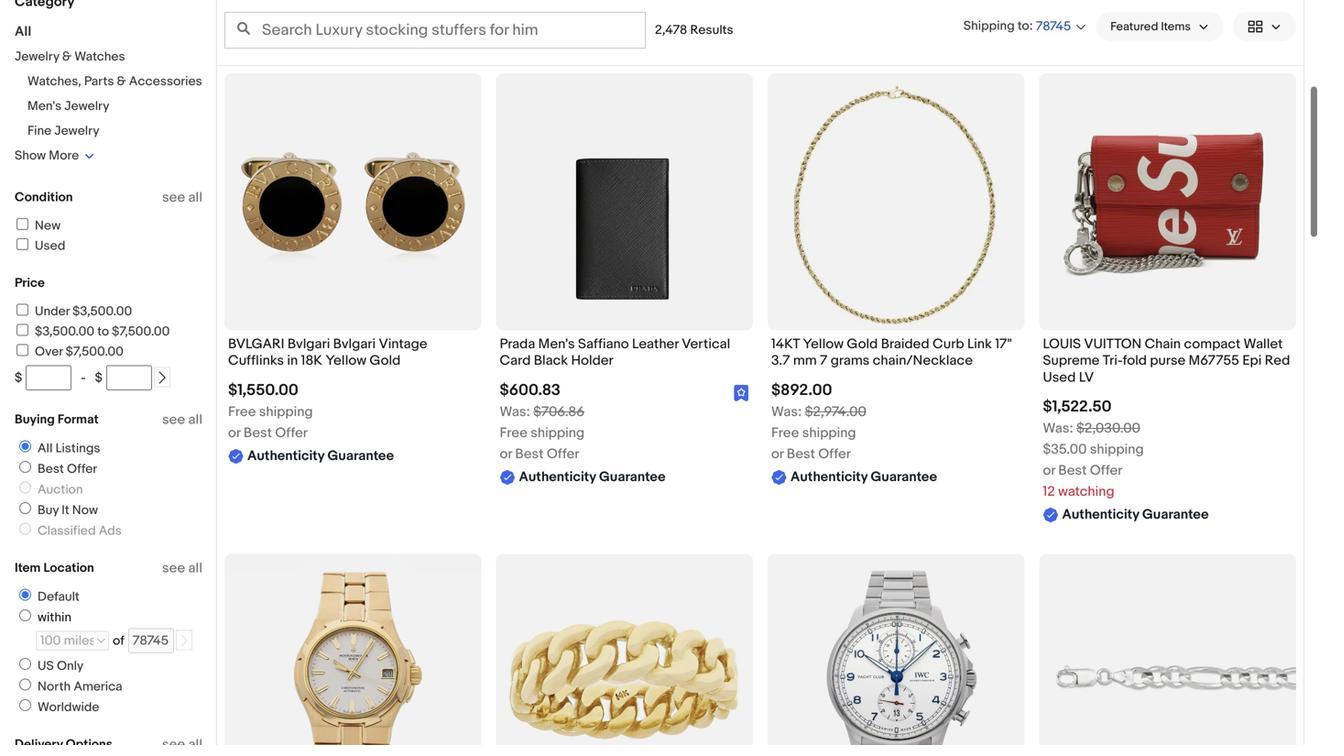 Task type: locate. For each thing, give the bounding box(es) containing it.
was: down $892.00
[[772, 402, 802, 418]]

watches,
[[27, 72, 81, 88]]

1 vertical spatial all
[[38, 439, 53, 455]]

gold inside 14kt yellow gold braided curb link 17" 3.7 mm 7 grams  chain/necklace
[[847, 334, 878, 351]]

bvlgari
[[288, 334, 330, 351], [333, 334, 376, 351]]

was: down $600.83 on the bottom of page
[[500, 402, 530, 418]]

$7,500.00
[[112, 322, 170, 338], [66, 342, 124, 358]]

2 vertical spatial see all
[[162, 558, 203, 575]]

1 [object undefined] image from the top
[[734, 383, 750, 400]]

1 horizontal spatial &
[[117, 72, 126, 88]]

$706.86
[[533, 402, 585, 418]]

shipping
[[259, 402, 313, 418], [531, 423, 585, 439], [803, 423, 857, 439], [1090, 440, 1144, 456]]

[object undefined] image
[[734, 383, 750, 400], [734, 383, 750, 400]]

shipping down $2,974.00
[[803, 423, 857, 439]]

to
[[1018, 16, 1030, 32], [97, 322, 109, 338]]

Buy It Now radio
[[19, 500, 31, 512]]

best down $35.00
[[1059, 461, 1087, 477]]

used down 'supreme'
[[1043, 367, 1076, 384]]

was: for $892.00
[[772, 402, 802, 418]]

$3,500.00
[[73, 302, 132, 318], [35, 322, 94, 338]]

authenticity down was: $706.86 free shipping or best offer
[[519, 467, 596, 483]]

bvlgari left vintage
[[333, 334, 376, 351]]

2 $ from the left
[[95, 368, 102, 384]]

bvlgari up 18k
[[288, 334, 330, 351]]

0 horizontal spatial gold
[[370, 351, 401, 367]]

used link
[[14, 236, 65, 252]]

shipping down $1,550.00
[[259, 402, 313, 418]]

best inside the $1,522.50 was: $2,030.00 $35.00 shipping or best offer 12 watching
[[1059, 461, 1087, 477]]

shipping down $2,030.00 at the bottom of the page
[[1090, 440, 1144, 456]]

$ for the maximum value text field
[[95, 368, 102, 384]]

2 all from the top
[[188, 410, 203, 426]]

fine
[[27, 121, 51, 137]]

shipping inside the $1,522.50 was: $2,030.00 $35.00 shipping or best offer 12 watching
[[1090, 440, 1144, 456]]

0 vertical spatial all
[[15, 22, 31, 38]]

0 vertical spatial see all button
[[162, 187, 203, 204]]

over $7,500.00
[[35, 342, 124, 358]]

gold up grams
[[847, 334, 878, 351]]

0 vertical spatial see all
[[162, 187, 203, 204]]

was: up $35.00
[[1043, 418, 1074, 435]]

epi
[[1243, 351, 1262, 367]]

0 horizontal spatial was:
[[500, 402, 530, 418]]

see
[[162, 187, 185, 204], [162, 410, 185, 426], [162, 558, 185, 575]]

best inside $1,550.00 free shipping or best offer
[[244, 423, 272, 439]]

louis vuitton chain compact wallet supreme tri-fold purse m67755 epi red used lv
[[1043, 334, 1291, 384]]

jewelry
[[15, 47, 59, 63], [64, 97, 109, 112], [54, 121, 99, 137]]

to inside shipping to : 78745
[[1018, 16, 1030, 32]]

yellow right 18k
[[326, 351, 367, 367]]

&
[[62, 47, 72, 63], [117, 72, 126, 88]]

now
[[72, 501, 98, 516]]

see for used
[[162, 187, 185, 204]]

Enter your search keyword text field
[[225, 10, 646, 47]]

authenticity down $892.00 was: $2,974.00 free shipping or best offer
[[791, 467, 868, 483]]

over
[[35, 342, 63, 358]]

best
[[244, 423, 272, 439], [515, 444, 544, 460], [787, 444, 816, 460], [38, 460, 64, 475], [1059, 461, 1087, 477]]

2 vertical spatial see
[[162, 558, 185, 575]]

1 horizontal spatial free
[[500, 423, 528, 439]]

offer down $2,974.00
[[819, 444, 851, 460]]

0 vertical spatial jewelry
[[15, 47, 59, 63]]

supreme
[[1043, 351, 1100, 367]]

Used checkbox
[[16, 236, 28, 248]]

to down under $3,500.00
[[97, 322, 109, 338]]

red
[[1265, 351, 1291, 367]]

was: inside the $1,522.50 was: $2,030.00 $35.00 shipping or best offer 12 watching
[[1043, 418, 1074, 435]]

compact
[[1184, 334, 1241, 351]]

gold down vintage
[[370, 351, 401, 367]]

18k
[[301, 351, 323, 367]]

0 horizontal spatial yellow
[[326, 351, 367, 367]]

0 horizontal spatial all
[[15, 22, 31, 38]]

1 horizontal spatial gold
[[847, 334, 878, 351]]

0 vertical spatial $3,500.00
[[73, 302, 132, 318]]

0 horizontal spatial men's
[[27, 97, 62, 112]]

Best Offer radio
[[19, 459, 31, 471]]

1 see all button from the top
[[162, 187, 203, 204]]

bvlgari bvlgari bvlgari vintage cufflinks in 18k yellow gold
[[228, 334, 428, 367]]

all for all
[[15, 22, 31, 38]]

louis vuitton chain compact wallet supreme tri-fold purse m67755 epi red used lv link
[[1043, 334, 1293, 389]]

0 vertical spatial used
[[35, 236, 65, 252]]

jewelry down parts at the top left of the page
[[64, 97, 109, 112]]

& right parts at the top left of the page
[[117, 72, 126, 88]]

new link
[[14, 216, 61, 232]]

see all
[[162, 187, 203, 204], [162, 410, 203, 426], [162, 558, 203, 575]]

to left '78745'
[[1018, 16, 1030, 32]]

wallet
[[1244, 334, 1283, 351]]

jewelry up watches,
[[15, 47, 59, 63]]

best down $706.86
[[515, 444, 544, 460]]

all for all listings
[[38, 439, 53, 455]]

yellow inside the 'bvlgari bvlgari bvlgari vintage cufflinks in 18k yellow gold'
[[326, 351, 367, 367]]

price
[[15, 274, 45, 289]]

free down $1,550.00
[[228, 402, 256, 418]]

used
[[35, 236, 65, 252], [1043, 367, 1076, 384]]

or inside the $1,522.50 was: $2,030.00 $35.00 shipping or best offer 12 watching
[[1043, 461, 1056, 477]]

Default radio
[[19, 587, 31, 599]]

14k yellow gold solid miami cuban ring curb link band 7.5mm size 12 - 12.2 grams image
[[496, 552, 753, 745]]

jewelry down men's jewelry link on the top of page
[[54, 121, 99, 137]]

see for best offer
[[162, 410, 185, 426]]

condition
[[15, 188, 73, 203]]

14kt
[[772, 334, 800, 351]]

shipping inside was: $706.86 free shipping or best offer
[[531, 423, 585, 439]]

shipping down $706.86
[[531, 423, 585, 439]]

best inside the "best offer" link
[[38, 460, 64, 475]]

all listings link
[[12, 439, 104, 455]]

0 vertical spatial to
[[1018, 16, 1030, 32]]

$3,500.00 up $3,500.00 to $7,500.00
[[73, 302, 132, 318]]

offer inside was: $706.86 free shipping or best offer
[[547, 444, 580, 460]]

free inside $892.00 was: $2,974.00 free shipping or best offer
[[772, 423, 800, 439]]

free down $892.00
[[772, 423, 800, 439]]

card
[[500, 351, 531, 367]]

2 horizontal spatial free
[[772, 423, 800, 439]]

1 horizontal spatial was:
[[772, 402, 802, 418]]

$2,030.00
[[1077, 418, 1141, 435]]

men's
[[27, 97, 62, 112], [539, 334, 575, 351]]

0 vertical spatial see
[[162, 187, 185, 204]]

$1,550.00 free shipping or best offer
[[228, 379, 313, 439]]

$1,522.50
[[1043, 396, 1112, 415]]

offer inside the $1,522.50 was: $2,030.00 $35.00 shipping or best offer 12 watching
[[1090, 461, 1123, 477]]

2 vertical spatial all
[[188, 558, 203, 575]]

north america
[[38, 677, 122, 693]]

men's up fine
[[27, 97, 62, 112]]

3 see all from the top
[[162, 558, 203, 575]]

$1,550.00
[[228, 379, 299, 398]]

shipping inside $892.00 was: $2,974.00 free shipping or best offer
[[803, 423, 857, 439]]

0 vertical spatial men's
[[27, 97, 62, 112]]

1 see all from the top
[[162, 187, 203, 204]]

1 vertical spatial see all
[[162, 410, 203, 426]]

all for best offer
[[188, 410, 203, 426]]

2 horizontal spatial was:
[[1043, 418, 1074, 435]]

was: inside $892.00 was: $2,974.00 free shipping or best offer
[[772, 402, 802, 418]]

within
[[38, 608, 71, 624]]

1 horizontal spatial yellow
[[803, 334, 844, 351]]

$ down over $7,500.00 checkbox
[[15, 368, 22, 384]]

or down $1,550.00
[[228, 423, 241, 439]]

best offer
[[38, 460, 97, 475]]

offer
[[275, 423, 308, 439], [547, 444, 580, 460], [819, 444, 851, 460], [67, 460, 97, 475], [1090, 461, 1123, 477]]

$7,500.00 up the maximum value text field
[[112, 322, 170, 338]]

guarantee
[[328, 446, 394, 462], [599, 467, 666, 483], [871, 467, 938, 483], [1143, 505, 1209, 521]]

offer down $1,550.00
[[275, 423, 308, 439]]

show
[[15, 146, 46, 162]]

1 $ from the left
[[15, 368, 22, 384]]

Worldwide radio
[[19, 697, 31, 709]]

1 horizontal spatial used
[[1043, 367, 1076, 384]]

to for $7,500.00
[[97, 322, 109, 338]]

saffiano
[[578, 334, 629, 351]]

0 horizontal spatial &
[[62, 47, 72, 63]]

$892.00 was: $2,974.00 free shipping or best offer
[[772, 379, 867, 460]]

1 vertical spatial all
[[188, 410, 203, 426]]

& up watches,
[[62, 47, 72, 63]]

offer up watching
[[1090, 461, 1123, 477]]

1 vertical spatial see
[[162, 410, 185, 426]]

1 vertical spatial $3,500.00
[[35, 322, 94, 338]]

1 horizontal spatial bvlgari
[[333, 334, 376, 351]]

or down $892.00
[[772, 444, 784, 460]]

yellow up the 7
[[803, 334, 844, 351]]

all up jewelry & watches link
[[15, 22, 31, 38]]

1 horizontal spatial all
[[38, 439, 53, 455]]

0 vertical spatial &
[[62, 47, 72, 63]]

1 vertical spatial to
[[97, 322, 109, 338]]

authenticity
[[247, 446, 325, 462], [519, 467, 596, 483], [791, 467, 868, 483], [1063, 505, 1140, 521]]

results
[[691, 21, 734, 36]]

prada men's saffiano leather vertical card black holder link
[[500, 334, 750, 372]]

2 bvlgari from the left
[[333, 334, 376, 351]]

3 see from the top
[[162, 558, 185, 575]]

14kt yellow gold braided curb link 17" 3.7 mm 7 grams  chain/necklace image
[[789, 71, 1004, 329]]

0 horizontal spatial $
[[15, 368, 22, 384]]

men's up black
[[539, 334, 575, 351]]

used down new
[[35, 236, 65, 252]]

chain
[[1145, 334, 1181, 351]]

0 horizontal spatial free
[[228, 402, 256, 418]]

or inside was: $706.86 free shipping or best offer
[[500, 444, 512, 460]]

2 see all from the top
[[162, 410, 203, 426]]

bvlgari bvlgari bvlgari vintage cufflinks in 18k yellow gold link
[[228, 334, 478, 372]]

was:
[[500, 402, 530, 418], [772, 402, 802, 418], [1043, 418, 1074, 435]]

Classified Ads radio
[[19, 521, 31, 533]]

1 horizontal spatial to
[[1018, 16, 1030, 32]]

best up auction link in the bottom of the page
[[38, 460, 64, 475]]

in
[[287, 351, 298, 367]]

all inside "link"
[[38, 439, 53, 455]]

see all button for used
[[162, 187, 203, 204]]

location
[[44, 559, 94, 574]]

1 horizontal spatial $
[[95, 368, 102, 384]]

best down $1,550.00
[[244, 423, 272, 439]]

fine jewelry link
[[27, 121, 99, 137]]

all right all listings radio
[[38, 439, 53, 455]]

17"
[[996, 334, 1012, 351]]

or
[[228, 423, 241, 439], [500, 444, 512, 460], [772, 444, 784, 460], [1043, 461, 1056, 477]]

0 vertical spatial $7,500.00
[[112, 322, 170, 338]]

vuitton
[[1084, 334, 1142, 351]]

$3,500.00 up over $7,500.00 link on the left top
[[35, 322, 94, 338]]

or down $600.83 on the bottom of page
[[500, 444, 512, 460]]

0 vertical spatial all
[[188, 187, 203, 204]]

1 vertical spatial men's
[[539, 334, 575, 351]]

shipping inside $1,550.00 free shipping or best offer
[[259, 402, 313, 418]]

2 see all button from the top
[[162, 410, 203, 426]]

more
[[49, 146, 79, 162]]

auction link
[[12, 480, 87, 496]]

watching
[[1059, 482, 1115, 498]]

black
[[534, 351, 568, 367]]

$7,500.00 down $3,500.00 to $7,500.00 "link"
[[66, 342, 124, 358]]

$ right -
[[95, 368, 102, 384]]

best down $2,974.00
[[787, 444, 816, 460]]

0 horizontal spatial to
[[97, 322, 109, 338]]

14kt solid white gold mens figaro curb link chain/necklace 24" 4.6mm 18 grams image
[[1040, 552, 1297, 745]]

3.7
[[772, 351, 790, 367]]

see all button
[[162, 187, 203, 204], [162, 410, 203, 426], [162, 558, 203, 575]]

1 all from the top
[[188, 187, 203, 204]]

bvlgari bvlgari bvlgari vintage cufflinks in 18k yellow gold image
[[225, 71, 482, 329]]

2,478
[[655, 21, 688, 36]]

see all for used
[[162, 187, 203, 204]]

1 vertical spatial used
[[1043, 367, 1076, 384]]

all
[[188, 187, 203, 204], [188, 410, 203, 426], [188, 558, 203, 575]]

under $3,500.00 link
[[14, 302, 132, 318]]

2 vertical spatial see all button
[[162, 558, 203, 575]]

offer down $706.86
[[547, 444, 580, 460]]

tri-
[[1103, 351, 1123, 367]]

auction
[[38, 480, 83, 496]]

free down $600.83 on the bottom of page
[[500, 423, 528, 439]]

3 see all button from the top
[[162, 558, 203, 575]]

authenticity guarantee down $2,974.00
[[791, 467, 938, 483]]

2 see from the top
[[162, 410, 185, 426]]

offer inside $1,550.00 free shipping or best offer
[[275, 423, 308, 439]]

1 horizontal spatial men's
[[539, 334, 575, 351]]

vacheron constantin overseas automatic yellow gold mens watch 42052/423j-8967 image
[[225, 552, 482, 745]]

or up 12
[[1043, 461, 1056, 477]]

Maximum Value text field
[[106, 363, 152, 389]]

1 see from the top
[[162, 187, 185, 204]]

0 horizontal spatial bvlgari
[[288, 334, 330, 351]]

1 vertical spatial see all button
[[162, 410, 203, 426]]



Task type: vqa. For each thing, say whether or not it's contained in the screenshot.
Hobbies
no



Task type: describe. For each thing, give the bounding box(es) containing it.
braided
[[881, 334, 930, 351]]

Under $3,500.00 checkbox
[[16, 302, 28, 314]]

mm
[[793, 351, 817, 367]]

jewelry & watches watches, parts & accessories men's jewelry fine jewelry
[[15, 47, 202, 137]]

0 horizontal spatial used
[[35, 236, 65, 252]]

1 vertical spatial $7,500.00
[[66, 342, 124, 358]]

$2,974.00
[[805, 402, 867, 418]]

shipping
[[964, 16, 1015, 32]]

featured items button
[[1096, 10, 1224, 39]]

buy
[[38, 501, 59, 516]]

us
[[38, 657, 54, 672]]

all for used
[[188, 187, 203, 204]]

grams
[[831, 351, 870, 367]]

america
[[74, 677, 122, 693]]

All Listings radio
[[19, 439, 31, 450]]

bvlgari
[[228, 334, 285, 351]]

12
[[1043, 482, 1055, 498]]

holder
[[571, 351, 614, 367]]

curb
[[933, 334, 965, 351]]

2 [object undefined] image from the top
[[734, 383, 750, 400]]

yellow inside 14kt yellow gold braided curb link 17" 3.7 mm 7 grams  chain/necklace
[[803, 334, 844, 351]]

north
[[38, 677, 71, 693]]

New checkbox
[[16, 216, 28, 228]]

item location
[[15, 559, 94, 574]]

2,478 results
[[655, 21, 734, 36]]

see all for best offer
[[162, 410, 203, 426]]

it
[[62, 501, 69, 516]]

1 bvlgari from the left
[[288, 334, 330, 351]]

was: $706.86 free shipping or best offer
[[500, 402, 585, 460]]

-
[[81, 368, 86, 384]]

shipping to : 78745
[[964, 16, 1072, 33]]

format
[[58, 410, 99, 426]]

louis
[[1043, 334, 1081, 351]]

accessories
[[129, 72, 202, 88]]

authenticity down watching
[[1063, 505, 1140, 521]]

2 vertical spatial jewelry
[[54, 121, 99, 137]]

offer inside $892.00 was: $2,974.00 free shipping or best offer
[[819, 444, 851, 460]]

north america link
[[12, 677, 126, 693]]

$3,500.00 to $7,500.00 checkbox
[[16, 322, 28, 334]]

buy it now link
[[12, 500, 102, 516]]

best offer link
[[12, 459, 101, 475]]

new
[[35, 216, 61, 232]]

only
[[57, 657, 84, 672]]

free inside $1,550.00 free shipping or best offer
[[228, 402, 256, 418]]

best inside $892.00 was: $2,974.00 free shipping or best offer
[[787, 444, 816, 460]]

buy it now
[[38, 501, 98, 516]]

vertical
[[682, 334, 731, 351]]

$600.83
[[500, 379, 561, 398]]

Minimum Value text field
[[26, 363, 72, 389]]

within radio
[[19, 608, 31, 620]]

authenticity guarantee down was: $706.86 free shipping or best offer
[[519, 467, 666, 483]]

1 vertical spatial &
[[117, 72, 126, 88]]

US Only radio
[[19, 656, 31, 668]]

cufflinks
[[228, 351, 284, 367]]

louis vuitton chain compact wallet supreme tri-fold purse m67755 epi red used lv image
[[1040, 71, 1297, 329]]

vintage
[[379, 334, 428, 351]]

or inside $1,550.00 free shipping or best offer
[[228, 423, 241, 439]]

prada men's saffiano leather vertical card black holder image
[[496, 71, 753, 329]]

7
[[820, 351, 828, 367]]

was: for $1,522.50
[[1043, 418, 1074, 435]]

gold inside the 'bvlgari bvlgari bvlgari vintage cufflinks in 18k yellow gold'
[[370, 351, 401, 367]]

parts
[[84, 72, 114, 88]]

jewelry & watches link
[[15, 47, 125, 63]]

1 vertical spatial jewelry
[[64, 97, 109, 112]]

3 all from the top
[[188, 558, 203, 575]]

authenticity guarantee down $1,550.00 free shipping or best offer
[[247, 446, 394, 462]]

78745
[[1036, 17, 1072, 33]]

$3,500.00 to $7,500.00 link
[[14, 322, 170, 338]]

authenticity down $1,550.00 free shipping or best offer
[[247, 446, 325, 462]]

go image
[[178, 633, 190, 645]]

see all button for best offer
[[162, 410, 203, 426]]

ads
[[99, 521, 122, 537]]

14kt yellow gold braided curb link 17" 3.7 mm 7 grams  chain/necklace link
[[772, 334, 1021, 372]]

buying
[[15, 410, 55, 426]]

men's inside prada men's saffiano leather vertical card black holder
[[539, 334, 575, 351]]

leather
[[632, 334, 679, 351]]

of
[[113, 631, 124, 647]]

14kt yellow gold braided curb link 17" 3.7 mm 7 grams  chain/necklace
[[772, 334, 1012, 367]]

view: gallery view image
[[1248, 15, 1282, 34]]

featured
[[1111, 18, 1159, 32]]

listings
[[56, 439, 100, 455]]

78745 text field
[[128, 626, 174, 652]]

watches, parts & accessories link
[[27, 72, 202, 88]]

classified
[[38, 521, 96, 537]]

used inside louis vuitton chain compact wallet supreme tri-fold purse m67755 epi red used lv
[[1043, 367, 1076, 384]]

submit price range image
[[156, 370, 168, 382]]

was: inside was: $706.86 free shipping or best offer
[[500, 402, 530, 418]]

under
[[35, 302, 70, 318]]

items
[[1161, 18, 1191, 32]]

authenticity guarantee down watching
[[1063, 505, 1209, 521]]

us only
[[38, 657, 84, 672]]

m67755
[[1189, 351, 1240, 367]]

iwc portugieser yacht club chrono auto steel mens bracelet watch date iw3907-02 image
[[768, 552, 1025, 745]]

to for :
[[1018, 16, 1030, 32]]

$ for "minimum value" text field
[[15, 368, 22, 384]]

men's inside "jewelry & watches watches, parts & accessories men's jewelry fine jewelry"
[[27, 97, 62, 112]]

worldwide
[[38, 698, 99, 713]]

purse
[[1150, 351, 1186, 367]]

classified ads link
[[12, 521, 125, 537]]

best inside was: $706.86 free shipping or best offer
[[515, 444, 544, 460]]

fold
[[1123, 351, 1147, 367]]

$1,522.50 was: $2,030.00 $35.00 shipping or best offer 12 watching
[[1043, 396, 1144, 498]]

free inside was: $706.86 free shipping or best offer
[[500, 423, 528, 439]]

buying format
[[15, 410, 99, 426]]

Auction radio
[[19, 480, 31, 492]]

North America radio
[[19, 677, 31, 689]]

$892.00
[[772, 379, 833, 398]]

worldwide link
[[12, 697, 103, 713]]

$35.00
[[1043, 440, 1087, 456]]

default
[[38, 587, 80, 603]]

link
[[968, 334, 992, 351]]

all listings
[[38, 439, 100, 455]]

show more button
[[15, 146, 95, 162]]

chain/necklace
[[873, 351, 973, 367]]

offer down listings in the bottom left of the page
[[67, 460, 97, 475]]

us only link
[[12, 656, 87, 672]]

Over $7,500.00 checkbox
[[16, 342, 28, 354]]

or inside $892.00 was: $2,974.00 free shipping or best offer
[[772, 444, 784, 460]]

show more
[[15, 146, 79, 162]]

under $3,500.00
[[35, 302, 132, 318]]

default link
[[12, 587, 83, 603]]



